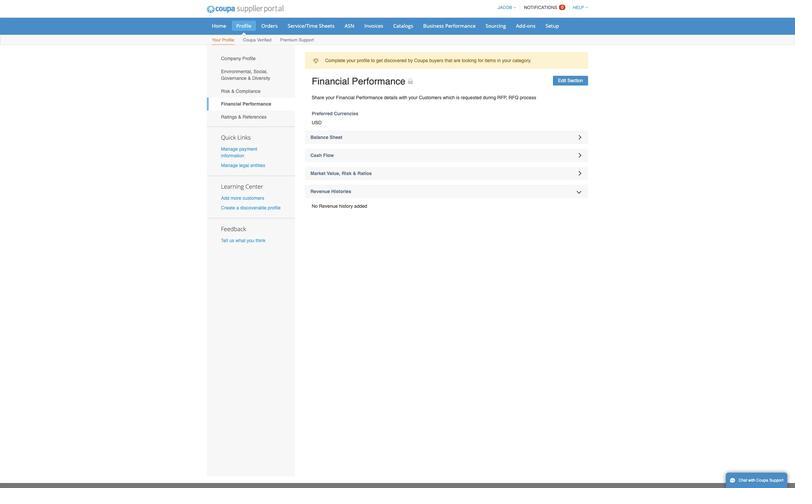 Task type: vqa. For each thing, say whether or not it's contained in the screenshot.
THAT
yes



Task type: describe. For each thing, give the bounding box(es) containing it.
for
[[478, 58, 484, 63]]

histories
[[331, 189, 352, 194]]

manage legal entities
[[221, 163, 265, 168]]

your right "complete"
[[347, 58, 356, 63]]

manage for manage legal entities
[[221, 163, 238, 168]]

references
[[243, 114, 267, 120]]

coupa inside coupa verified link
[[243, 37, 256, 42]]

risk & compliance
[[221, 89, 261, 94]]

jacob link
[[495, 5, 516, 10]]

center
[[246, 183, 263, 191]]

manage payment information
[[221, 146, 257, 158]]

history
[[339, 204, 353, 209]]

get
[[376, 58, 383, 63]]

your profile link
[[212, 36, 235, 45]]

items
[[485, 58, 496, 63]]

add-ons link
[[512, 21, 540, 31]]

during
[[483, 95, 496, 100]]

performance up "references"
[[243, 101, 271, 107]]

performance right business on the right of the page
[[446, 22, 476, 29]]

0 vertical spatial financial performance
[[312, 76, 406, 87]]

setup link
[[542, 21, 564, 31]]

premium support link
[[280, 36, 314, 45]]

create a discoverable profile
[[221, 206, 281, 211]]

ratios
[[358, 171, 372, 176]]

which
[[443, 95, 455, 100]]

help link
[[570, 5, 589, 10]]

flow
[[323, 153, 334, 158]]

complete your profile to get discovered by coupa buyers that are looking for items in your category.
[[325, 58, 532, 63]]

buyers
[[430, 58, 444, 63]]

1 vertical spatial financial
[[336, 95, 355, 100]]

balance sheet button
[[305, 131, 589, 144]]

customers
[[419, 95, 442, 100]]

& inside ratings & references link
[[238, 114, 241, 120]]

support inside button
[[770, 479, 784, 483]]

added
[[354, 204, 367, 209]]

company profile link
[[207, 52, 295, 65]]

profile for company profile
[[242, 56, 256, 61]]

links
[[238, 133, 251, 141]]

looking
[[462, 58, 477, 63]]

share your financial performance details with your customers which is requested during rfp, rfq process
[[312, 95, 537, 100]]

rfp,
[[498, 95, 508, 100]]

& inside market value, risk & ratios dropdown button
[[353, 171, 356, 176]]

business performance link
[[419, 21, 480, 31]]

payment
[[239, 146, 257, 152]]

cash flow heading
[[305, 149, 589, 162]]

market
[[311, 171, 326, 176]]

setup
[[546, 22, 559, 29]]

& inside environmental, social, governance & diversity
[[248, 76, 251, 81]]

category.
[[513, 58, 532, 63]]

notifications
[[524, 5, 558, 10]]

chat
[[739, 479, 748, 483]]

no revenue history added
[[312, 204, 367, 209]]

performance left details on the top of the page
[[356, 95, 383, 100]]

add more customers
[[221, 196, 264, 201]]

2 vertical spatial financial
[[221, 101, 241, 107]]

invoices link
[[360, 21, 388, 31]]

by
[[408, 58, 413, 63]]

navigation containing notifications 0
[[495, 1, 589, 14]]

balance sheet
[[311, 135, 343, 140]]

business performance
[[424, 22, 476, 29]]

complete
[[325, 58, 345, 63]]

orders
[[262, 22, 278, 29]]

more
[[231, 196, 241, 201]]

no
[[312, 204, 318, 209]]

legal
[[239, 163, 249, 168]]

invoices
[[365, 22, 384, 29]]

learning
[[221, 183, 244, 191]]

cash
[[311, 153, 322, 158]]

cash flow button
[[305, 149, 589, 162]]

company profile
[[221, 56, 256, 61]]

1 vertical spatial financial performance
[[221, 101, 271, 107]]

market value, risk & ratios heading
[[305, 167, 589, 180]]

add-ons
[[516, 22, 536, 29]]

0 vertical spatial with
[[399, 95, 408, 100]]

0 vertical spatial financial
[[312, 76, 349, 87]]

chat with coupa support button
[[726, 473, 788, 489]]

risk & compliance link
[[207, 85, 295, 98]]

catalogs link
[[389, 21, 418, 31]]

edit
[[558, 78, 567, 83]]

add
[[221, 196, 229, 201]]

coupa inside the chat with coupa support button
[[757, 479, 769, 483]]

sheet
[[330, 135, 343, 140]]

coupa verified
[[243, 37, 272, 42]]

feedback
[[221, 225, 246, 233]]

currencies
[[334, 111, 359, 116]]

to
[[371, 58, 375, 63]]

section
[[568, 78, 583, 83]]

1 vertical spatial profile
[[268, 206, 281, 211]]

sourcing link
[[482, 21, 511, 31]]



Task type: locate. For each thing, give the bounding box(es) containing it.
risk down governance
[[221, 89, 230, 94]]

risk right value,
[[342, 171, 352, 176]]

profile inside alert
[[357, 58, 370, 63]]

profile
[[236, 22, 252, 29], [222, 37, 234, 42], [242, 56, 256, 61]]

ratings & references
[[221, 114, 267, 120]]

coupa
[[243, 37, 256, 42], [414, 58, 428, 63], [757, 479, 769, 483]]

0 vertical spatial support
[[299, 37, 314, 42]]

profile for your profile
[[222, 37, 234, 42]]

with right the chat
[[749, 479, 756, 483]]

revenue inside dropdown button
[[311, 189, 330, 194]]

home
[[212, 22, 226, 29]]

sheets
[[319, 22, 335, 29]]

a
[[237, 206, 239, 211]]

company
[[221, 56, 241, 61]]

business
[[424, 22, 444, 29]]

2 horizontal spatial coupa
[[757, 479, 769, 483]]

customers
[[243, 196, 264, 201]]

1 manage from the top
[[221, 146, 238, 152]]

& down governance
[[232, 89, 235, 94]]

1 vertical spatial support
[[770, 479, 784, 483]]

financial performance
[[312, 76, 406, 87], [221, 101, 271, 107]]

1 horizontal spatial with
[[749, 479, 756, 483]]

quick
[[221, 133, 236, 141]]

risk inside dropdown button
[[342, 171, 352, 176]]

1 vertical spatial with
[[749, 479, 756, 483]]

balance sheet heading
[[305, 131, 589, 144]]

revenue histories
[[311, 189, 352, 194]]

catalogs
[[394, 22, 414, 29]]

coupa right the chat
[[757, 479, 769, 483]]

0 horizontal spatial risk
[[221, 89, 230, 94]]

0 vertical spatial revenue
[[311, 189, 330, 194]]

governance
[[221, 76, 247, 81]]

financial performance down 'to'
[[312, 76, 406, 87]]

2 manage from the top
[[221, 163, 238, 168]]

1 horizontal spatial coupa
[[414, 58, 428, 63]]

create
[[221, 206, 235, 211]]

service/time sheets
[[288, 22, 335, 29]]

home link
[[208, 21, 231, 31]]

0 horizontal spatial with
[[399, 95, 408, 100]]

1 horizontal spatial risk
[[342, 171, 352, 176]]

financial performance link
[[207, 98, 295, 111]]

value,
[[327, 171, 341, 176]]

information
[[221, 153, 244, 158]]

0
[[562, 5, 564, 10]]

0 vertical spatial profile
[[236, 22, 252, 29]]

& left the ratios
[[353, 171, 356, 176]]

jacob
[[498, 5, 512, 10]]

& inside "risk & compliance" link
[[232, 89, 235, 94]]

asn
[[345, 22, 355, 29]]

manage for manage payment information
[[221, 146, 238, 152]]

0 horizontal spatial coupa
[[243, 37, 256, 42]]

0 horizontal spatial profile
[[268, 206, 281, 211]]

environmental, social, governance & diversity link
[[207, 65, 295, 85]]

service/time
[[288, 22, 318, 29]]

profile inside profile link
[[236, 22, 252, 29]]

0 horizontal spatial support
[[299, 37, 314, 42]]

1 vertical spatial profile
[[222, 37, 234, 42]]

0 vertical spatial coupa
[[243, 37, 256, 42]]

tell us what you think
[[221, 238, 266, 244]]

financial
[[312, 76, 349, 87], [336, 95, 355, 100], [221, 101, 241, 107]]

requested
[[461, 95, 482, 100]]

create a discoverable profile link
[[221, 206, 281, 211]]

1 vertical spatial risk
[[342, 171, 352, 176]]

discoverable
[[240, 206, 267, 211]]

0 vertical spatial profile
[[357, 58, 370, 63]]

rfq
[[509, 95, 519, 100]]

financial up ratings
[[221, 101, 241, 107]]

with
[[399, 95, 408, 100], [749, 479, 756, 483]]

discovered
[[384, 58, 407, 63]]

profile inside company profile "link"
[[242, 56, 256, 61]]

with right details on the top of the page
[[399, 95, 408, 100]]

0 horizontal spatial financial performance
[[221, 101, 271, 107]]

revenue histories heading
[[305, 185, 589, 198]]

usd
[[312, 120, 322, 125]]

manage
[[221, 146, 238, 152], [221, 163, 238, 168]]

are
[[454, 58, 461, 63]]

tell us what you think button
[[221, 238, 266, 244]]

social,
[[254, 69, 268, 74]]

cash flow
[[311, 153, 334, 158]]

premium support
[[280, 37, 314, 42]]

quick links
[[221, 133, 251, 141]]

learning center
[[221, 183, 263, 191]]

coupa right by
[[414, 58, 428, 63]]

navigation
[[495, 1, 589, 14]]

verified
[[257, 37, 272, 42]]

complete your profile to get discovered by coupa buyers that are looking for items in your category. alert
[[305, 52, 589, 69]]

manage legal entities link
[[221, 163, 265, 168]]

details
[[384, 95, 398, 100]]

1 vertical spatial coupa
[[414, 58, 428, 63]]

profile
[[357, 58, 370, 63], [268, 206, 281, 211]]

profile link
[[232, 21, 256, 31]]

1 vertical spatial revenue
[[319, 204, 338, 209]]

coupa inside 'complete your profile to get discovered by coupa buyers that are looking for items in your category.' alert
[[414, 58, 428, 63]]

your
[[347, 58, 356, 63], [502, 58, 512, 63], [326, 95, 335, 100], [409, 95, 418, 100]]

ratings
[[221, 114, 237, 120]]

balance
[[311, 135, 329, 140]]

help
[[573, 5, 585, 10]]

manage down information
[[221, 163, 238, 168]]

profile right discoverable
[[268, 206, 281, 211]]

process
[[520, 95, 537, 100]]

0 vertical spatial risk
[[221, 89, 230, 94]]

financial up share
[[312, 76, 349, 87]]

profile up environmental, social, governance & diversity link
[[242, 56, 256, 61]]

& right ratings
[[238, 114, 241, 120]]

1 horizontal spatial support
[[770, 479, 784, 483]]

your
[[212, 37, 221, 42]]

profile inside your profile link
[[222, 37, 234, 42]]

financial performance down compliance
[[221, 101, 271, 107]]

financial up the currencies
[[336, 95, 355, 100]]

market value, risk & ratios
[[311, 171, 372, 176]]

1 vertical spatial manage
[[221, 163, 238, 168]]

your profile
[[212, 37, 234, 42]]

profile right your
[[222, 37, 234, 42]]

profile down coupa supplier portal image
[[236, 22, 252, 29]]

add-
[[516, 22, 527, 29]]

2 vertical spatial coupa
[[757, 479, 769, 483]]

add more customers link
[[221, 196, 264, 201]]

manage payment information link
[[221, 146, 257, 158]]

your right share
[[326, 95, 335, 100]]

compliance
[[236, 89, 261, 94]]

service/time sheets link
[[284, 21, 339, 31]]

profile left 'to'
[[357, 58, 370, 63]]

0 vertical spatial manage
[[221, 146, 238, 152]]

coupa verified link
[[243, 36, 272, 45]]

& left diversity
[[248, 76, 251, 81]]

market value, risk & ratios button
[[305, 167, 589, 180]]

with inside button
[[749, 479, 756, 483]]

sourcing
[[486, 22, 506, 29]]

1 horizontal spatial profile
[[357, 58, 370, 63]]

think
[[256, 238, 266, 244]]

performance up details on the top of the page
[[352, 76, 406, 87]]

asn link
[[341, 21, 359, 31]]

you
[[247, 238, 254, 244]]

manage inside manage payment information
[[221, 146, 238, 152]]

revenue
[[311, 189, 330, 194], [319, 204, 338, 209]]

ratings & references link
[[207, 111, 295, 124]]

revenue up no
[[311, 189, 330, 194]]

risk
[[221, 89, 230, 94], [342, 171, 352, 176]]

revenue histories button
[[305, 185, 589, 198]]

manage up information
[[221, 146, 238, 152]]

your right in at the right top of page
[[502, 58, 512, 63]]

1 horizontal spatial financial performance
[[312, 76, 406, 87]]

coupa left verified in the left of the page
[[243, 37, 256, 42]]

environmental, social, governance & diversity
[[221, 69, 270, 81]]

diversity
[[252, 76, 270, 81]]

preferred currencies
[[312, 111, 359, 116]]

your left customers
[[409, 95, 418, 100]]

revenue right no
[[319, 204, 338, 209]]

is
[[456, 95, 460, 100]]

edit section link
[[553, 76, 589, 86]]

coupa supplier portal image
[[202, 1, 288, 18]]

2 vertical spatial profile
[[242, 56, 256, 61]]

entities
[[251, 163, 265, 168]]



